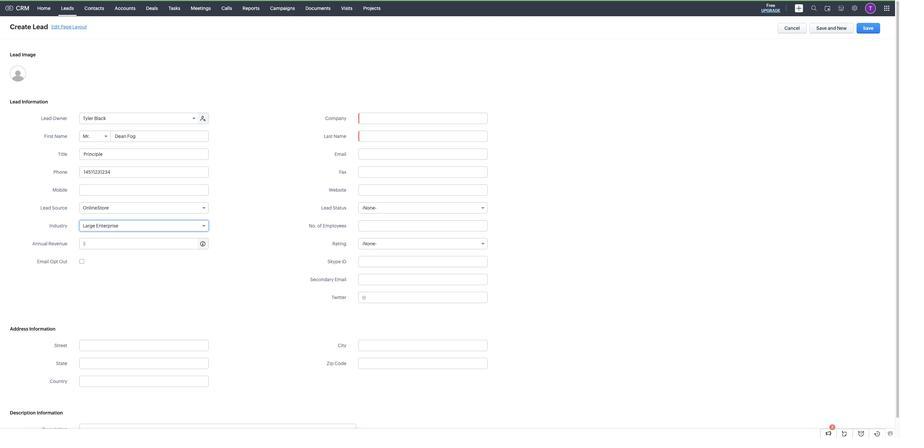 Task type: describe. For each thing, give the bounding box(es) containing it.
layout
[[72, 24, 87, 29]]

source
[[52, 205, 67, 211]]

phone
[[53, 170, 67, 175]]

$
[[83, 241, 86, 247]]

save button
[[857, 23, 881, 34]]

tyler black
[[83, 116, 106, 121]]

email for email opt out
[[37, 259, 49, 265]]

out
[[59, 259, 67, 265]]

of
[[318, 223, 322, 229]]

id
[[342, 259, 347, 265]]

calls link
[[216, 0, 237, 16]]

lead left edit
[[33, 23, 48, 31]]

secondary
[[310, 277, 334, 282]]

search element
[[808, 0, 821, 16]]

crm link
[[5, 5, 29, 12]]

meetings
[[191, 5, 211, 11]]

large enterprise
[[83, 223, 118, 229]]

cancel
[[785, 26, 800, 31]]

create menu element
[[791, 0, 808, 16]]

lead owner
[[41, 116, 67, 121]]

large
[[83, 223, 95, 229]]

address
[[10, 327, 28, 332]]

free upgrade
[[762, 3, 781, 13]]

profile element
[[862, 0, 880, 16]]

title
[[58, 152, 67, 157]]

create menu image
[[795, 4, 804, 12]]

image image
[[10, 66, 26, 82]]

calls
[[222, 5, 232, 11]]

create
[[10, 23, 31, 31]]

calendar image
[[825, 5, 831, 11]]

enterprise
[[96, 223, 118, 229]]

edit
[[51, 24, 60, 29]]

lead for lead status
[[321, 205, 332, 211]]

website
[[329, 188, 347, 193]]

-none- for lead status
[[362, 205, 377, 211]]

-none- for rating
[[362, 241, 377, 247]]

reports link
[[237, 0, 265, 16]]

upgrade
[[762, 8, 781, 13]]

address information
[[10, 327, 55, 332]]

mobile
[[53, 188, 67, 193]]

industry
[[49, 223, 67, 229]]

employees
[[323, 223, 347, 229]]

description information
[[10, 411, 63, 416]]

code
[[335, 361, 347, 366]]

meetings link
[[186, 0, 216, 16]]

city
[[338, 343, 347, 349]]

-none- field for rating
[[358, 238, 488, 250]]

Mr. field
[[80, 131, 111, 142]]

company
[[325, 116, 347, 121]]

no.
[[309, 223, 317, 229]]

and
[[828, 26, 837, 31]]

state
[[56, 361, 67, 366]]

fax
[[339, 170, 347, 175]]

- for rating
[[362, 241, 364, 247]]

OnlineStore field
[[79, 202, 209, 214]]

crm
[[16, 5, 29, 12]]

leads link
[[56, 0, 79, 16]]

tasks link
[[163, 0, 186, 16]]

information for lead information
[[22, 99, 48, 105]]

information for description information
[[37, 411, 63, 416]]

none- for rating
[[364, 241, 377, 247]]

skype
[[328, 259, 341, 265]]

tasks
[[169, 5, 180, 11]]

secondary email
[[310, 277, 347, 282]]

status
[[333, 205, 347, 211]]

save and new button
[[810, 23, 854, 34]]

no. of employees
[[309, 223, 347, 229]]

owner
[[53, 116, 67, 121]]

leads
[[61, 5, 74, 11]]

annual revenue
[[32, 241, 67, 247]]

save for save
[[864, 26, 874, 31]]

tyler
[[83, 116, 93, 121]]



Task type: vqa. For each thing, say whether or not it's contained in the screenshot.
MMM D, YYYY text field
no



Task type: locate. For each thing, give the bounding box(es) containing it.
lead left source
[[40, 205, 51, 211]]

contacts link
[[79, 0, 109, 16]]

cancel button
[[778, 23, 807, 34]]

save
[[817, 26, 827, 31], [864, 26, 874, 31]]

@
[[362, 295, 366, 300]]

search image
[[812, 5, 817, 11]]

documents link
[[300, 0, 336, 16]]

-
[[362, 205, 364, 211], [362, 241, 364, 247]]

save and new
[[817, 26, 847, 31]]

1 horizontal spatial name
[[334, 134, 347, 139]]

1 -none- field from the top
[[358, 202, 488, 214]]

-none- right 'rating'
[[362, 241, 377, 247]]

edit page layout link
[[51, 24, 87, 29]]

contacts
[[85, 5, 104, 11]]

documents
[[306, 5, 331, 11]]

1 vertical spatial information
[[29, 327, 55, 332]]

none- right 'rating'
[[364, 241, 377, 247]]

description for description information
[[10, 411, 36, 416]]

revenue
[[48, 241, 67, 247]]

0 vertical spatial information
[[22, 99, 48, 105]]

- right 'rating'
[[362, 241, 364, 247]]

lead image
[[10, 52, 36, 57]]

lead information
[[10, 99, 48, 105]]

information down country
[[37, 411, 63, 416]]

1 vertical spatial description
[[42, 427, 67, 433]]

email up fax
[[335, 152, 347, 157]]

lead for lead image
[[10, 52, 21, 57]]

None text field
[[79, 149, 209, 160], [79, 167, 209, 178], [358, 185, 488, 196], [358, 256, 488, 268], [79, 340, 209, 352], [79, 358, 209, 369], [358, 358, 488, 369], [79, 149, 209, 160], [79, 167, 209, 178], [358, 185, 488, 196], [358, 256, 488, 268], [79, 340, 209, 352], [79, 358, 209, 369], [358, 358, 488, 369]]

- for lead status
[[362, 205, 364, 211]]

page
[[61, 24, 71, 29]]

projects
[[363, 5, 381, 11]]

campaigns link
[[265, 0, 300, 16]]

None field
[[359, 113, 488, 124], [80, 376, 208, 387], [359, 113, 488, 124], [80, 376, 208, 387]]

Tyler Black field
[[80, 113, 198, 124]]

0 vertical spatial none-
[[364, 205, 377, 211]]

last
[[324, 134, 333, 139]]

1 horizontal spatial save
[[864, 26, 874, 31]]

zip
[[327, 361, 334, 366]]

lead status
[[321, 205, 347, 211]]

home link
[[32, 0, 56, 16]]

accounts link
[[109, 0, 141, 16]]

2 - from the top
[[362, 241, 364, 247]]

lead for lead owner
[[41, 116, 52, 121]]

name
[[55, 134, 67, 139], [334, 134, 347, 139]]

mr.
[[83, 134, 90, 139]]

black
[[94, 116, 106, 121]]

information for address information
[[29, 327, 55, 332]]

deals
[[146, 5, 158, 11]]

2 -none- from the top
[[362, 241, 377, 247]]

zip code
[[327, 361, 347, 366]]

country
[[50, 379, 67, 384]]

1 vertical spatial -
[[362, 241, 364, 247]]

lead for lead information
[[10, 99, 21, 105]]

1 - from the top
[[362, 205, 364, 211]]

1 vertical spatial email
[[37, 259, 49, 265]]

description for description
[[42, 427, 67, 433]]

skype id
[[328, 259, 347, 265]]

0 horizontal spatial save
[[817, 26, 827, 31]]

lead left status
[[321, 205, 332, 211]]

email left opt
[[37, 259, 49, 265]]

last name
[[324, 134, 347, 139]]

lead down image at the left top of page
[[10, 99, 21, 105]]

information right the address
[[29, 327, 55, 332]]

2 none- from the top
[[364, 241, 377, 247]]

first name
[[44, 134, 67, 139]]

email up twitter
[[335, 277, 347, 282]]

0 horizontal spatial name
[[55, 134, 67, 139]]

lead left owner at the left top
[[41, 116, 52, 121]]

1 save from the left
[[817, 26, 827, 31]]

none- for lead status
[[364, 205, 377, 211]]

none- right status
[[364, 205, 377, 211]]

street
[[54, 343, 67, 349]]

1 vertical spatial none-
[[364, 241, 377, 247]]

home
[[37, 5, 51, 11]]

visits
[[341, 5, 353, 11]]

0 horizontal spatial description
[[10, 411, 36, 416]]

0 vertical spatial email
[[335, 152, 347, 157]]

email
[[335, 152, 347, 157], [37, 259, 49, 265], [335, 277, 347, 282]]

2
[[832, 426, 834, 430]]

none-
[[364, 205, 377, 211], [364, 241, 377, 247]]

free
[[767, 3, 776, 8]]

twitter
[[332, 295, 347, 300]]

reports
[[243, 5, 260, 11]]

first
[[44, 134, 54, 139]]

1 none- from the top
[[364, 205, 377, 211]]

save down profile image
[[864, 26, 874, 31]]

opt
[[50, 259, 58, 265]]

2 vertical spatial information
[[37, 411, 63, 416]]

1 vertical spatial -none- field
[[358, 238, 488, 250]]

1 name from the left
[[55, 134, 67, 139]]

new
[[837, 26, 847, 31]]

0 vertical spatial -none- field
[[358, 202, 488, 214]]

name for last name
[[334, 134, 347, 139]]

annual
[[32, 241, 48, 247]]

visits link
[[336, 0, 358, 16]]

image
[[22, 52, 36, 57]]

None text field
[[359, 113, 488, 124], [358, 131, 488, 142], [111, 131, 208, 142], [358, 149, 488, 160], [358, 167, 488, 178], [79, 185, 209, 196], [358, 220, 488, 232], [87, 239, 208, 249], [358, 274, 488, 285], [367, 292, 488, 303], [358, 340, 488, 352], [80, 376, 208, 387], [80, 425, 356, 435], [359, 113, 488, 124], [358, 131, 488, 142], [111, 131, 208, 142], [358, 149, 488, 160], [358, 167, 488, 178], [79, 185, 209, 196], [358, 220, 488, 232], [87, 239, 208, 249], [358, 274, 488, 285], [367, 292, 488, 303], [358, 340, 488, 352], [80, 376, 208, 387], [80, 425, 356, 435]]

-None- field
[[358, 202, 488, 214], [358, 238, 488, 250]]

deals link
[[141, 0, 163, 16]]

save for save and new
[[817, 26, 827, 31]]

1 horizontal spatial description
[[42, 427, 67, 433]]

email for email
[[335, 152, 347, 157]]

create lead edit page layout
[[10, 23, 87, 31]]

profile image
[[866, 3, 876, 13]]

name right last
[[334, 134, 347, 139]]

name right the first
[[55, 134, 67, 139]]

campaigns
[[270, 5, 295, 11]]

description
[[10, 411, 36, 416], [42, 427, 67, 433]]

2 name from the left
[[334, 134, 347, 139]]

name for first name
[[55, 134, 67, 139]]

0 vertical spatial -
[[362, 205, 364, 211]]

email opt out
[[37, 259, 67, 265]]

projects link
[[358, 0, 386, 16]]

lead
[[33, 23, 48, 31], [10, 52, 21, 57], [10, 99, 21, 105], [41, 116, 52, 121], [40, 205, 51, 211], [321, 205, 332, 211]]

2 save from the left
[[864, 26, 874, 31]]

-none- right status
[[362, 205, 377, 211]]

-none- field for lead status
[[358, 202, 488, 214]]

0 vertical spatial -none-
[[362, 205, 377, 211]]

2 -none- field from the top
[[358, 238, 488, 250]]

lead left image
[[10, 52, 21, 57]]

1 -none- from the top
[[362, 205, 377, 211]]

information up lead owner
[[22, 99, 48, 105]]

rating
[[332, 241, 347, 247]]

-none-
[[362, 205, 377, 211], [362, 241, 377, 247]]

Large Enterprise field
[[79, 220, 209, 232]]

save left and
[[817, 26, 827, 31]]

1 vertical spatial -none-
[[362, 241, 377, 247]]

- right status
[[362, 205, 364, 211]]

accounts
[[115, 5, 136, 11]]

2 vertical spatial email
[[335, 277, 347, 282]]

information
[[22, 99, 48, 105], [29, 327, 55, 332], [37, 411, 63, 416]]

lead source
[[40, 205, 67, 211]]

0 vertical spatial description
[[10, 411, 36, 416]]

lead for lead source
[[40, 205, 51, 211]]

onlinestore
[[83, 205, 109, 211]]



